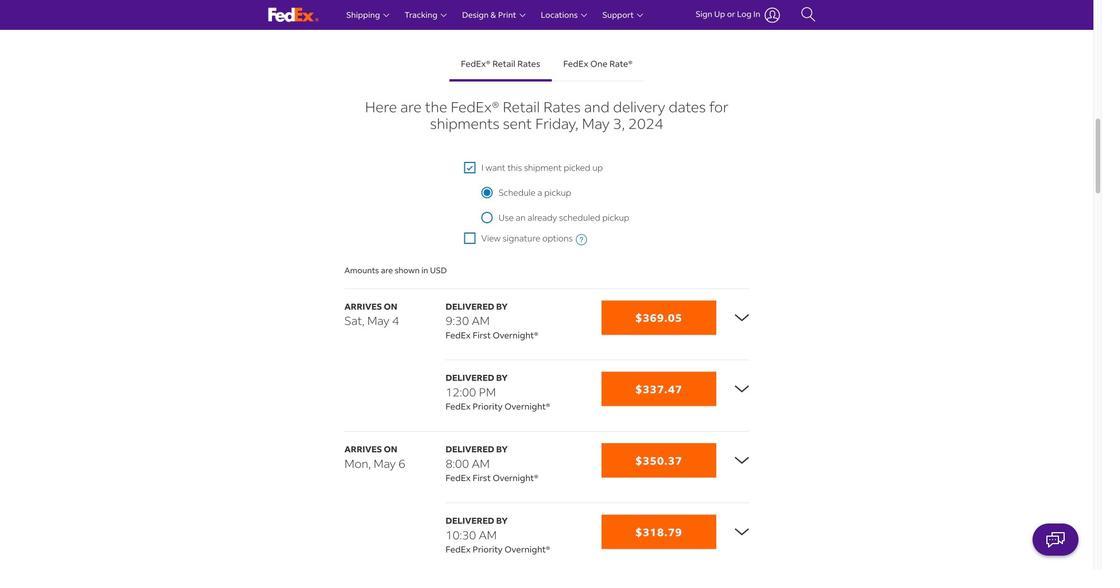 Task type: locate. For each thing, give the bounding box(es) containing it.
search image
[[802, 6, 817, 24]]



Task type: vqa. For each thing, say whether or not it's contained in the screenshot.
Fedex Logo at the top of the page
yes



Task type: describe. For each thing, give the bounding box(es) containing it.
fedex logo image
[[269, 8, 319, 22]]

sign up or log in image
[[765, 7, 781, 23]]



